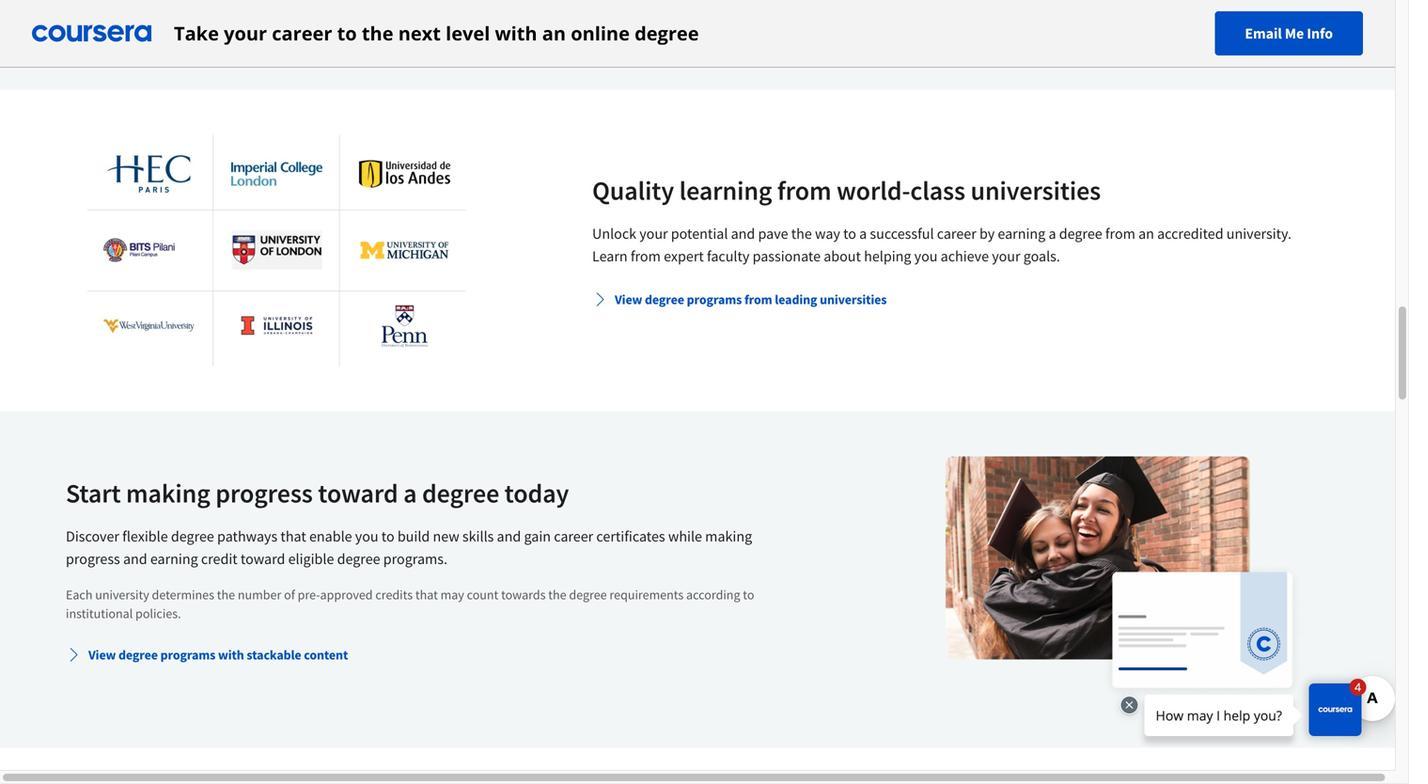 Task type: describe. For each thing, give the bounding box(es) containing it.
the inside unlock your potential and pave the way to a successful career by earning a degree from an accredited university. learn from expert faculty passionate about helping you achieve your goals.
[[792, 224, 812, 243]]

from left accredited
[[1106, 224, 1136, 243]]

potential
[[671, 224, 728, 243]]

degree down policies.
[[118, 647, 158, 664]]

world-
[[837, 174, 911, 207]]

working adults image
[[919, 0, 1320, 45]]

to inside unlock your potential and pave the way to a successful career by earning a degree from an accredited university. learn from expert faculty passionate about helping you achieve your goals.
[[844, 224, 857, 243]]

requirements
[[610, 586, 684, 603]]

you inside "discover flexible degree pathways that enable you to build new skills and gain career certificates while making progress and earning credit toward eligible degree programs."
[[355, 527, 379, 546]]

0 horizontal spatial career
[[272, 20, 332, 46]]

determines
[[152, 586, 214, 603]]

me
[[1286, 24, 1305, 43]]

policies.
[[135, 605, 181, 622]]

flexible
[[122, 527, 168, 546]]

learning
[[680, 174, 773, 207]]

earning inside unlock your potential and pave the way to a successful career by earning a degree from an accredited university. learn from expert faculty passionate about helping you achieve your goals.
[[998, 224, 1046, 243]]

email
[[1246, 24, 1283, 43]]

making inside "discover flexible degree pathways that enable you to build new skills and gain career certificates while making progress and earning credit toward eligible degree programs."
[[706, 527, 753, 546]]

expert
[[664, 247, 704, 266]]

1 horizontal spatial and
[[497, 527, 521, 546]]

successful
[[870, 224, 934, 243]]

degree down enable on the left of the page
[[337, 550, 381, 569]]

next
[[399, 20, 441, 46]]

the left next
[[362, 20, 394, 46]]

with inside dropdown button
[[218, 647, 244, 664]]

to inside "discover flexible degree pathways that enable you to build new skills and gain career certificates while making progress and earning credit toward eligible degree programs."
[[382, 527, 395, 546]]

email me info button
[[1215, 11, 1364, 55]]

0 horizontal spatial and
[[123, 550, 147, 569]]

0 horizontal spatial making
[[126, 477, 210, 510]]

degree right online
[[635, 20, 699, 46]]

unlock your potential and pave the way to a successful career by earning a degree from an accredited university. learn from expert faculty passionate about helping you achieve your goals.
[[593, 224, 1292, 266]]

skills
[[463, 527, 494, 546]]

certificates
[[597, 527, 666, 546]]

to left next
[[337, 20, 357, 46]]

new
[[433, 527, 460, 546]]

2 horizontal spatial a
[[1049, 224, 1057, 243]]

each
[[66, 586, 93, 603]]

build
[[398, 527, 430, 546]]

each university determines the number of pre-approved credits that may count towards the degree requirements according to institutional policies.
[[66, 586, 755, 622]]

degree up new
[[422, 477, 500, 510]]

towards
[[501, 586, 546, 603]]

discover flexible degree pathways that enable you to build new skills and gain career certificates while making progress and earning credit toward eligible degree programs.
[[66, 527, 753, 569]]

view degree programs with stackable content button
[[58, 638, 356, 672]]

passionate
[[753, 247, 821, 266]]

about
[[824, 247, 861, 266]]

1 horizontal spatial a
[[860, 224, 867, 243]]

you inside unlock your potential and pave the way to a successful career by earning a degree from an accredited university. learn from expert faculty passionate about helping you achieve your goals.
[[915, 247, 938, 266]]

from inside dropdown button
[[745, 291, 773, 308]]

institutional
[[66, 605, 133, 622]]

earning inside "discover flexible degree pathways that enable you to build new skills and gain career certificates while making progress and earning credit toward eligible degree programs."
[[150, 550, 198, 569]]

that inside "each university determines the number of pre-approved credits that may count towards the degree requirements according to institutional policies."
[[416, 586, 438, 603]]

degree inside "each university determines the number of pre-approved credits that may count towards the degree requirements according to institutional policies."
[[569, 586, 607, 603]]

may
[[441, 586, 464, 603]]

take your career to the next level with an online degree
[[174, 20, 699, 46]]

enable
[[309, 527, 352, 546]]

and inside unlock your potential and pave the way to a successful career by earning a degree from an accredited university. learn from expert faculty passionate about helping you achieve your goals.
[[731, 224, 756, 243]]

your for unlock
[[640, 224, 668, 243]]

an inside unlock your potential and pave the way to a successful career by earning a degree from an accredited university. learn from expert faculty passionate about helping you achieve your goals.
[[1139, 224, 1155, 243]]

quality learning from world-class universities
[[593, 174, 1101, 207]]

faculty
[[707, 247, 750, 266]]

start
[[66, 477, 121, 510]]

world class universities such as hec paris imperial college london universidad de los andes bits pilani university of london university of michigan west virginia university university of illinois and university of pennsylvania image
[[76, 135, 477, 366]]

class
[[911, 174, 966, 207]]

career inside "discover flexible degree pathways that enable you to build new skills and gain career certificates while making progress and earning credit toward eligible degree programs."
[[554, 527, 594, 546]]

eligible
[[288, 550, 334, 569]]

leading
[[775, 291, 818, 308]]

0 vertical spatial with
[[495, 20, 538, 46]]

info
[[1308, 24, 1334, 43]]

take
[[174, 20, 219, 46]]

university
[[95, 586, 149, 603]]

view for view degree programs with stackable content
[[88, 647, 116, 664]]

online
[[571, 20, 630, 46]]



Task type: locate. For each thing, give the bounding box(es) containing it.
an left accredited
[[1139, 224, 1155, 243]]

programs down policies.
[[160, 647, 216, 664]]

universities for quality learning from world-class universities
[[971, 174, 1101, 207]]

0 horizontal spatial earning
[[150, 550, 198, 569]]

pre-
[[298, 586, 320, 603]]

gain
[[524, 527, 551, 546]]

from right the learn
[[631, 247, 661, 266]]

1 vertical spatial making
[[706, 527, 753, 546]]

toward up enable on the left of the page
[[318, 477, 398, 510]]

your down by
[[992, 247, 1021, 266]]

pathways
[[217, 527, 278, 546]]

by
[[980, 224, 995, 243]]

a up about
[[860, 224, 867, 243]]

1 vertical spatial you
[[355, 527, 379, 546]]

universities for view degree programs from leading universities
[[820, 291, 887, 308]]

progress down discover
[[66, 550, 120, 569]]

stackable
[[247, 647, 302, 664]]

of
[[284, 586, 295, 603]]

view for view degree programs from leading universities
[[615, 291, 643, 308]]

the left number on the left of the page
[[217, 586, 235, 603]]

1 horizontal spatial programs
[[687, 291, 742, 308]]

unlock
[[593, 224, 637, 243]]

email me info
[[1246, 24, 1334, 43]]

1 vertical spatial career
[[937, 224, 977, 243]]

0 horizontal spatial progress
[[66, 550, 120, 569]]

2 vertical spatial and
[[123, 550, 147, 569]]

from left leading on the top of the page
[[745, 291, 773, 308]]

career
[[272, 20, 332, 46], [937, 224, 977, 243], [554, 527, 594, 546]]

0 horizontal spatial with
[[218, 647, 244, 664]]

while
[[669, 527, 703, 546]]

2 vertical spatial your
[[992, 247, 1021, 266]]

to inside "each university determines the number of pre-approved credits that may count towards the degree requirements according to institutional policies."
[[743, 586, 755, 603]]

1 horizontal spatial toward
[[318, 477, 398, 510]]

1 horizontal spatial career
[[554, 527, 594, 546]]

0 vertical spatial and
[[731, 224, 756, 243]]

programs.
[[384, 550, 448, 569]]

1 vertical spatial universities
[[820, 291, 887, 308]]

0 horizontal spatial that
[[281, 527, 306, 546]]

that
[[281, 527, 306, 546], [416, 586, 438, 603]]

content
[[304, 647, 348, 664]]

a up goals. in the top right of the page
[[1049, 224, 1057, 243]]

that up eligible
[[281, 527, 306, 546]]

0 horizontal spatial toward
[[241, 550, 285, 569]]

your up expert
[[640, 224, 668, 243]]

1 vertical spatial toward
[[241, 550, 285, 569]]

earning down flexible
[[150, 550, 198, 569]]

and up faculty
[[731, 224, 756, 243]]

degree left requirements
[[569, 586, 607, 603]]

2 horizontal spatial career
[[937, 224, 977, 243]]

to right according
[[743, 586, 755, 603]]

with right level on the left
[[495, 20, 538, 46]]

programs
[[687, 291, 742, 308], [160, 647, 216, 664]]

view down institutional
[[88, 647, 116, 664]]

degree
[[635, 20, 699, 46], [1060, 224, 1103, 243], [645, 291, 685, 308], [422, 477, 500, 510], [171, 527, 214, 546], [337, 550, 381, 569], [569, 586, 607, 603], [118, 647, 158, 664]]

you right enable on the left of the page
[[355, 527, 379, 546]]

earning
[[998, 224, 1046, 243], [150, 550, 198, 569]]

view degree programs from leading universities
[[615, 291, 887, 308]]

1 vertical spatial that
[[416, 586, 438, 603]]

1 horizontal spatial universities
[[971, 174, 1101, 207]]

1 horizontal spatial view
[[615, 291, 643, 308]]

0 horizontal spatial a
[[404, 477, 417, 510]]

0 vertical spatial view
[[615, 291, 643, 308]]

accredited
[[1158, 224, 1224, 243]]

university.
[[1227, 224, 1292, 243]]

1 vertical spatial an
[[1139, 224, 1155, 243]]

1 horizontal spatial you
[[915, 247, 938, 266]]

programs for with
[[160, 647, 216, 664]]

discover
[[66, 527, 119, 546]]

0 vertical spatial earning
[[998, 224, 1046, 243]]

0 vertical spatial career
[[272, 20, 332, 46]]

a
[[860, 224, 867, 243], [1049, 224, 1057, 243], [404, 477, 417, 510]]

your for take
[[224, 20, 267, 46]]

1 vertical spatial progress
[[66, 550, 120, 569]]

to left build
[[382, 527, 395, 546]]

0 vertical spatial toward
[[318, 477, 398, 510]]

helping
[[864, 247, 912, 266]]

quality
[[593, 174, 674, 207]]

0 vertical spatial you
[[915, 247, 938, 266]]

progress
[[216, 477, 313, 510], [66, 550, 120, 569]]

toward inside "discover flexible degree pathways that enable you to build new skills and gain career certificates while making progress and earning credit toward eligible degree programs."
[[241, 550, 285, 569]]

credit
[[201, 550, 238, 569]]

credits
[[376, 586, 413, 603]]

learn
[[593, 247, 628, 266]]

0 vertical spatial an
[[542, 20, 566, 46]]

earning up goals. in the top right of the page
[[998, 224, 1046, 243]]

an
[[542, 20, 566, 46], [1139, 224, 1155, 243]]

your
[[224, 20, 267, 46], [640, 224, 668, 243], [992, 247, 1021, 266]]

you
[[915, 247, 938, 266], [355, 527, 379, 546]]

you down successful
[[915, 247, 938, 266]]

2 horizontal spatial your
[[992, 247, 1021, 266]]

making
[[126, 477, 210, 510], [706, 527, 753, 546]]

universities up by
[[971, 174, 1101, 207]]

a up build
[[404, 477, 417, 510]]

goals.
[[1024, 247, 1061, 266]]

progress inside "discover flexible degree pathways that enable you to build new skills and gain career certificates while making progress and earning credit toward eligible degree programs."
[[66, 550, 120, 569]]

1 vertical spatial with
[[218, 647, 244, 664]]

programs for from
[[687, 291, 742, 308]]

0 horizontal spatial your
[[224, 20, 267, 46]]

earn credit image
[[919, 457, 1320, 703]]

1 horizontal spatial that
[[416, 586, 438, 603]]

universities
[[971, 174, 1101, 207], [820, 291, 887, 308]]

making right while
[[706, 527, 753, 546]]

way
[[815, 224, 841, 243]]

career inside unlock your potential and pave the way to a successful career by earning a degree from an accredited university. learn from expert faculty passionate about helping you achieve your goals.
[[937, 224, 977, 243]]

with left 'stackable'
[[218, 647, 244, 664]]

universities down about
[[820, 291, 887, 308]]

0 horizontal spatial view
[[88, 647, 116, 664]]

0 vertical spatial your
[[224, 20, 267, 46]]

achieve
[[941, 247, 989, 266]]

and down flexible
[[123, 550, 147, 569]]

your right take at left top
[[224, 20, 267, 46]]

count
[[467, 586, 499, 603]]

and left gain
[[497, 527, 521, 546]]

to right way
[[844, 224, 857, 243]]

1 horizontal spatial with
[[495, 20, 538, 46]]

view
[[615, 291, 643, 308], [88, 647, 116, 664]]

0 vertical spatial progress
[[216, 477, 313, 510]]

1 vertical spatial and
[[497, 527, 521, 546]]

1 horizontal spatial an
[[1139, 224, 1155, 243]]

level
[[446, 20, 490, 46]]

2 vertical spatial career
[[554, 527, 594, 546]]

the right towards
[[549, 586, 567, 603]]

coursera image
[[32, 18, 151, 48]]

an left online
[[542, 20, 566, 46]]

0 vertical spatial universities
[[971, 174, 1101, 207]]

0 horizontal spatial an
[[542, 20, 566, 46]]

that left may in the left bottom of the page
[[416, 586, 438, 603]]

view down the learn
[[615, 291, 643, 308]]

progress up "pathways"
[[216, 477, 313, 510]]

1 horizontal spatial progress
[[216, 477, 313, 510]]

view degree programs from leading universities button
[[585, 283, 895, 316]]

0 vertical spatial programs
[[687, 291, 742, 308]]

0 vertical spatial that
[[281, 527, 306, 546]]

from
[[778, 174, 832, 207], [1106, 224, 1136, 243], [631, 247, 661, 266], [745, 291, 773, 308]]

degree down expert
[[645, 291, 685, 308]]

that inside "discover flexible degree pathways that enable you to build new skills and gain career certificates while making progress and earning credit toward eligible degree programs."
[[281, 527, 306, 546]]

according
[[687, 586, 741, 603]]

degree up credit at the left of the page
[[171, 527, 214, 546]]

the
[[362, 20, 394, 46], [792, 224, 812, 243], [217, 586, 235, 603], [549, 586, 567, 603]]

1 horizontal spatial your
[[640, 224, 668, 243]]

toward down "pathways"
[[241, 550, 285, 569]]

pave
[[759, 224, 789, 243]]

making up flexible
[[126, 477, 210, 510]]

from up way
[[778, 174, 832, 207]]

1 horizontal spatial making
[[706, 527, 753, 546]]

toward
[[318, 477, 398, 510], [241, 550, 285, 569]]

universities inside view degree programs from leading universities dropdown button
[[820, 291, 887, 308]]

0 horizontal spatial programs
[[160, 647, 216, 664]]

and
[[731, 224, 756, 243], [497, 527, 521, 546], [123, 550, 147, 569]]

0 horizontal spatial universities
[[820, 291, 887, 308]]

degree up goals. in the top right of the page
[[1060, 224, 1103, 243]]

1 vertical spatial view
[[88, 647, 116, 664]]

today
[[505, 477, 569, 510]]

0 vertical spatial making
[[126, 477, 210, 510]]

degree inside unlock your potential and pave the way to a successful career by earning a degree from an accredited university. learn from expert faculty passionate about helping you achieve your goals.
[[1060, 224, 1103, 243]]

the left way
[[792, 224, 812, 243]]

1 vertical spatial programs
[[160, 647, 216, 664]]

approved
[[320, 586, 373, 603]]

with
[[495, 20, 538, 46], [218, 647, 244, 664]]

number
[[238, 586, 282, 603]]

1 vertical spatial your
[[640, 224, 668, 243]]

to
[[337, 20, 357, 46], [844, 224, 857, 243], [382, 527, 395, 546], [743, 586, 755, 603]]

1 horizontal spatial earning
[[998, 224, 1046, 243]]

2 horizontal spatial and
[[731, 224, 756, 243]]

0 horizontal spatial you
[[355, 527, 379, 546]]

programs down faculty
[[687, 291, 742, 308]]

view degree programs with stackable content
[[88, 647, 348, 664]]

1 vertical spatial earning
[[150, 550, 198, 569]]

start making progress toward a degree today
[[66, 477, 569, 510]]



Task type: vqa. For each thing, say whether or not it's contained in the screenshot.
content
yes



